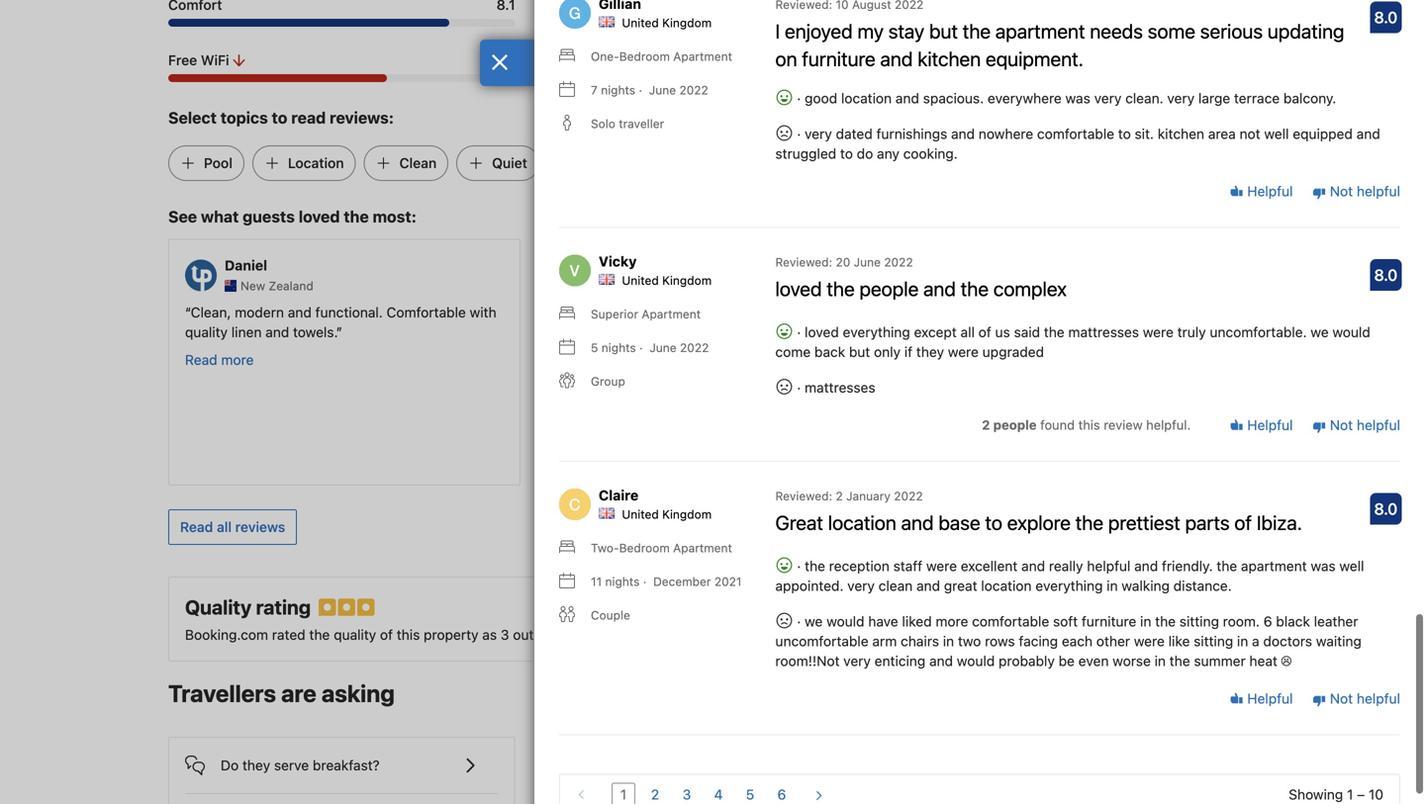 Task type: locate. For each thing, give the bounding box(es) containing it.
1 vertical spatial all
[[217, 519, 232, 535]]

1 left –
[[1347, 787, 1353, 803]]

2 horizontal spatial read more
[[921, 451, 990, 467]]

and up furnishings at the top right of the page
[[896, 90, 919, 106]]

2 scored 8.0 element from the top
[[1370, 259, 1402, 291]]

1 vertical spatial not helpful button
[[1312, 416, 1401, 436]]

vicky
[[599, 253, 637, 270]]

3 scored 8.0 element from the top
[[1370, 493, 1402, 525]]

everything inside the reception staff were excellent and really helpful and friendly. the apartment was well appointed. very clean and great location everything in walking distance.
[[1036, 578, 1103, 594]]

0 horizontal spatial this
[[397, 627, 420, 643]]

quality inside the " clean, modern and functional. comfortable with quality linen and towels.
[[185, 324, 228, 340]]

0 horizontal spatial view
[[660, 324, 689, 340]]

would
[[1333, 324, 1371, 340], [1022, 384, 1060, 400], [827, 613, 865, 630], [957, 653, 995, 669]]

well inside very dated furnishings and nowhere comfortable to sit.    kitchen area not well equipped and struggled to do any cooking.
[[1264, 126, 1289, 142]]

see what guests loved the most:
[[168, 207, 417, 226]]

3 not from the top
[[1330, 691, 1353, 707]]

very left clean.
[[1094, 90, 1122, 106]]

0 vertical spatial mattresses
[[1068, 324, 1139, 340]]

" great location, walking distance to the beach and shops. nice view from the balcony, quiet area. good sized pool. good communication, instructions easy to follow.
[[553, 304, 865, 380]]

close image
[[491, 54, 509, 70]]

1 " from the left
[[185, 304, 191, 321]]

reviews:
[[330, 108, 394, 127]]

was inside the reception staff were excellent and really helpful and friendly. the apartment was well appointed. very clean and great location everything in walking distance.
[[1311, 558, 1336, 574]]

1 1 from the left
[[620, 787, 627, 803]]

" for great
[[553, 304, 559, 321]]

kitchen up spacious.
[[918, 47, 981, 70]]

more up two
[[936, 613, 968, 630]]

well up leather
[[1340, 558, 1364, 574]]

0 horizontal spatial walking
[[656, 304, 704, 321]]

and left really
[[1022, 558, 1045, 574]]

mattresses
[[1068, 324, 1139, 340], [805, 379, 876, 396]]

0 vertical spatial not
[[1240, 126, 1261, 142]]

and up area.
[[553, 324, 577, 340]]

if inside loved everything except all of us said the mattresses were truly uncomfortable. we would come back but only if they were upgraded
[[905, 344, 913, 360]]

great
[[944, 578, 977, 594]]

–
[[1357, 787, 1365, 803]]

1 helpful from the top
[[1244, 183, 1293, 200]]

of left us
[[979, 324, 992, 340]]

kingdom for loved the people and the complex
[[662, 273, 712, 287]]

0 vertical spatial you
[[993, 324, 1016, 340]]

1 vertical spatial not helpful
[[1326, 417, 1401, 434]]

have right don't
[[1208, 384, 1238, 400]]

1 vertical spatial but
[[849, 344, 870, 360]]

worse
[[1113, 653, 1151, 669]]

was up busy.
[[1211, 324, 1236, 340]]

comfort 8.1 meter
[[168, 19, 515, 27]]

2 view from the left
[[1179, 324, 1208, 340]]

well inside the reception staff were excellent and really helpful and friendly. the apartment was well appointed. very clean and great location everything in walking distance.
[[1340, 558, 1364, 574]]

united
[[622, 16, 659, 30], [622, 273, 659, 287], [609, 279, 646, 293], [977, 279, 1014, 293], [622, 508, 659, 521]]

the down distance
[[726, 324, 746, 340]]

2 helpful button from the top
[[1230, 416, 1293, 436]]

0 horizontal spatial 5
[[554, 627, 563, 643]]

everything inside the flat is incredible, roomy comfy and everything you need just like home. the view was to die for and the pool was great, not too busy. the only cons i would say is that if you don't have a car it is slightly tricky getting to and from santa...
[[921, 324, 989, 340]]

in down room. at bottom
[[1237, 633, 1248, 650]]

read
[[291, 108, 326, 127]]

2022
[[679, 83, 708, 97], [884, 255, 913, 269], [680, 341, 709, 355], [894, 489, 923, 503]]

helpful button for updating
[[1230, 182, 1293, 202]]

waiting
[[1316, 633, 1362, 650]]

1 view from the left
[[660, 324, 689, 340]]

if inside the flat is incredible, roomy comfy and everything you need just like home. the view was to die for and the pool was great, not too busy. the only cons i would say is that if you don't have a car it is slightly tricky getting to and from santa...
[[1132, 384, 1140, 400]]

area
[[1208, 126, 1236, 142]]

helpful down the uncomfortable.
[[1244, 417, 1293, 434]]

comfortable down · good location and spacious.  everywhere was very clean.  very large terrace balcony.
[[1037, 126, 1115, 142]]

1 vertical spatial mattresses
[[805, 379, 876, 396]]

0 vertical spatial read more
[[185, 352, 254, 368]]

most:
[[373, 207, 417, 226]]

1 horizontal spatial good
[[589, 344, 623, 360]]

on
[[775, 47, 797, 70], [609, 627, 625, 643]]

you
[[993, 324, 1016, 340], [1144, 384, 1167, 400]]

2 vertical spatial not helpful
[[1326, 691, 1401, 707]]

comfortable up rows
[[972, 613, 1049, 630]]

santa
[[1140, 53, 1171, 67]]

free wifi
[[168, 52, 229, 68]]

would inside loved everything except all of us said the mattresses were truly uncomfortable. we would come back but only if they were upgraded
[[1333, 324, 1371, 340]]

2 reviewed: from the top
[[775, 489, 832, 503]]

helpful down equipped
[[1244, 183, 1293, 200]]

0 vertical spatial 6
[[1264, 613, 1272, 630]]

0 vertical spatial helpful
[[1244, 183, 1293, 200]]

for inside the flat is incredible, roomy comfy and everything you need just like home. the view was to die for and the pool was great, not too busy. the only cons i would say is that if you don't have a car it is slightly tricky getting to and from santa...
[[961, 344, 979, 360]]

7
[[591, 83, 598, 97]]

doctors
[[1263, 633, 1312, 650]]

2 1 from the left
[[1347, 787, 1353, 803]]

0 horizontal spatial 1
[[620, 787, 627, 803]]

there
[[617, 758, 651, 774]]

0 vertical spatial comfortable
[[1037, 126, 1115, 142]]

a left car
[[921, 403, 929, 420]]

loved down beach
[[805, 324, 839, 340]]

0 vertical spatial 5
[[591, 341, 598, 355]]

from inside the flat is incredible, roomy comfy and everything you need just like home. the view was to die for and the pool was great, not too busy. the only cons i would say is that if you don't have a car it is slightly tricky getting to and from santa...
[[1165, 403, 1194, 420]]

2 vertical spatial nights
[[605, 575, 640, 589]]

1 horizontal spatial furniture
[[1082, 613, 1137, 630]]

2 vertical spatial read more
[[921, 451, 990, 467]]

but inside i enjoyed my stay but the apartment needs some serious updating on furniture and kitchen equipment.
[[929, 19, 958, 42]]

3 helpful from the top
[[1244, 691, 1293, 707]]

0 horizontal spatial they
[[242, 758, 270, 774]]

all left reviews
[[217, 519, 232, 535]]

mattresses down the back
[[805, 379, 876, 396]]

clean
[[399, 155, 437, 171]]

loved inside loved everything except all of us said the mattresses were truly uncomfortable. we would come back but only if they were upgraded
[[805, 324, 839, 340]]

2 " from the left
[[553, 304, 559, 321]]

5
[[591, 341, 598, 355], [554, 627, 563, 643], [746, 787, 754, 803]]

read all reviews
[[180, 519, 285, 535]]

everything inside loved everything except all of us said the mattresses were truly uncomfortable. we would come back but only if they were upgraded
[[843, 324, 910, 340]]

walking down friendly.
[[1122, 578, 1170, 594]]

this is a carousel with rotating slides. it displays featured reviews of the property. use next and previous buttons to navigate. region
[[152, 231, 1273, 494]]

free wifi 6.3 meter
[[168, 74, 515, 82]]

helpful button right helpful.
[[1230, 416, 1293, 436]]

1 horizontal spatial is
[[980, 304, 991, 321]]

review
[[1104, 418, 1143, 432]]

0 horizontal spatial good
[[553, 364, 588, 380]]

1 not helpful from the top
[[1326, 183, 1401, 200]]

with inside the " clean, modern and functional. comfortable with quality linen and towels.
[[470, 304, 496, 321]]

kingdom up december
[[662, 508, 712, 521]]

2022 right january
[[894, 489, 923, 503]]

would down two
[[957, 653, 995, 669]]

6
[[1264, 613, 1272, 630], [778, 787, 786, 803]]

people
[[860, 277, 919, 300], [993, 418, 1037, 432]]

prettiest
[[1108, 511, 1181, 534]]

in inside the reception staff were excellent and really helpful and friendly. the apartment was well appointed. very clean and great location everything in walking distance.
[[1107, 578, 1118, 594]]

june up traveller at left top
[[649, 83, 676, 97]]

we inside loved everything except all of us said the mattresses were truly uncomfortable. we would come back but only if they were upgraded
[[1311, 324, 1329, 340]]

nights
[[601, 83, 635, 97], [602, 341, 636, 355], [605, 575, 640, 589]]

loved
[[299, 207, 340, 226], [775, 277, 822, 300], [805, 324, 839, 340]]

but inside loved everything except all of us said the mattresses were truly uncomfortable. we would come back but only if they were upgraded
[[849, 344, 870, 360]]

would right the uncomfortable.
[[1333, 324, 1371, 340]]

functional.
[[315, 304, 383, 321]]

0 horizontal spatial we
[[805, 613, 823, 630]]

see availability
[[1148, 687, 1245, 704]]

the up pool
[[1044, 324, 1065, 340]]

1 vertical spatial see
[[1148, 687, 1172, 704]]

with up 4 link at bottom
[[698, 758, 725, 774]]

1 horizontal spatial this
[[1078, 418, 1100, 432]]

follow.
[[826, 364, 865, 380]]

read inside button
[[180, 519, 213, 535]]

the up really
[[1076, 511, 1104, 534]]

2 united kingdom image from the left
[[961, 280, 973, 292]]

see for see what guests loved the most:
[[168, 207, 197, 226]]

as left out
[[482, 627, 497, 643]]

i left 'enjoyed'
[[775, 19, 780, 42]]

and left base
[[901, 511, 934, 534]]

united kingdom
[[622, 16, 712, 30], [622, 273, 712, 287], [609, 279, 699, 293], [977, 279, 1067, 293], [622, 508, 712, 521]]

comfortable inside very dated furnishings and nowhere comfortable to sit.    kitchen area not well equipped and struggled to do any cooking.
[[1037, 126, 1115, 142]]

on inside i enjoyed my stay but the apartment needs some serious updating on furniture and kitchen equipment.
[[775, 47, 797, 70]]

very down uncomfortable
[[844, 653, 871, 669]]

3 helpful button from the top
[[1230, 690, 1293, 709]]

on down "couple"
[[609, 627, 625, 643]]

daniel
[[225, 258, 267, 274]]

like up see availability
[[1169, 633, 1190, 650]]

1 horizontal spatial view
[[1179, 324, 1208, 340]]

sitting up summer
[[1194, 633, 1233, 650]]

" inside " great location, walking distance to the beach and shops. nice view from the balcony, quiet area. good sized pool. good communication, instructions easy to follow.
[[553, 304, 559, 321]]

but right stay
[[929, 19, 958, 42]]

room!!not
[[775, 653, 840, 669]]

was up leather
[[1311, 558, 1336, 574]]

" clean, modern and functional. comfortable with quality linen and towels.
[[185, 304, 496, 340]]

guests
[[243, 207, 295, 226]]

"
[[185, 304, 191, 321], [553, 304, 559, 321]]

1 vertical spatial 2
[[836, 489, 843, 503]]

we up uncomfortable
[[805, 613, 823, 630]]

0 vertical spatial from
[[692, 324, 722, 340]]

more
[[221, 352, 254, 368], [589, 391, 622, 408], [958, 451, 990, 467], [936, 613, 968, 630]]

read more button down linen
[[185, 350, 254, 370]]

like down roomy
[[1082, 324, 1103, 340]]

solo
[[591, 117, 615, 130]]

helpful button for ibiza.
[[1230, 690, 1293, 709]]

facing
[[1019, 633, 1058, 650]]

1 horizontal spatial united kingdom image
[[961, 280, 973, 292]]

cons
[[980, 384, 1011, 400]]

8.0 for updating
[[1374, 8, 1398, 27]]

0 horizontal spatial furniture
[[802, 47, 876, 70]]

1 vertical spatial from
[[1165, 403, 1194, 420]]

the up distance. on the right bottom
[[1217, 558, 1237, 574]]

1 horizontal spatial have
[[1208, 384, 1238, 400]]

0 horizontal spatial mattresses
[[805, 379, 876, 396]]

eularia
[[1175, 53, 1212, 67]]

out
[[513, 627, 534, 643]]

provided.
[[963, 627, 1023, 643]]

· left december
[[643, 575, 647, 589]]

0 vertical spatial but
[[929, 19, 958, 42]]

0 horizontal spatial as
[[482, 627, 497, 643]]

1 helpful button from the top
[[1230, 182, 1293, 202]]

very left large
[[1167, 90, 1195, 106]]

complex
[[994, 277, 1067, 300]]

0 vertical spatial quality
[[185, 324, 228, 340]]

see inside button
[[1148, 687, 1172, 704]]

free
[[168, 52, 197, 68]]

well down terrace
[[1264, 126, 1289, 142]]

2 not helpful button from the top
[[1312, 416, 1401, 436]]

very inside the we would have liked more comfortable soft furniture in the sitting room. 6 black leather uncomfortable arm chairs in two rows facing each other were like sitting in a doctors waiting room!!not very enticing and would probably be even worse in the summer heat ☹️
[[844, 653, 871, 669]]

1 vertical spatial on
[[609, 627, 625, 643]]

1 horizontal spatial like
[[1169, 633, 1190, 650]]

do
[[857, 145, 873, 162]]

0 vertical spatial great
[[559, 304, 594, 321]]

everything up follow.
[[843, 324, 910, 340]]

not helpful button for i enjoyed my stay but the apartment needs some serious updating on furniture and kitchen equipment.
[[1312, 182, 1401, 202]]

we
[[1311, 324, 1329, 340], [805, 613, 823, 630]]

the inside loved everything except all of us said the mattresses were truly uncomfortable. we would come back but only if they were upgraded
[[1044, 324, 1065, 340]]

only up it
[[950, 384, 976, 400]]

2 for 2
[[651, 787, 659, 803]]

1 horizontal spatial a
[[921, 403, 929, 420]]

0 vertical spatial i
[[775, 19, 780, 42]]

1 horizontal spatial mattresses
[[1068, 324, 1139, 340]]

1 reviewed: from the top
[[775, 255, 832, 269]]

1 vertical spatial read more button
[[921, 449, 990, 469]]

nights for i enjoyed my stay but the apartment needs some serious updating on furniture and kitchen equipment.
[[601, 83, 635, 97]]

linen
[[231, 324, 262, 340]]

2 horizontal spatial is
[[1089, 384, 1099, 400]]

location inside the reception staff were excellent and really helpful and friendly. the apartment was well appointed. very clean and great location everything in walking distance.
[[981, 578, 1032, 594]]

1 horizontal spatial great
[[775, 511, 823, 534]]

united kingdom down aleksandra at left top
[[609, 279, 699, 293]]

1 vertical spatial helpful
[[1244, 417, 1293, 434]]

back
[[815, 344, 845, 360]]

helpful for i enjoyed my stay but the apartment needs some serious updating on furniture and kitchen equipment.
[[1244, 183, 1293, 200]]

1 horizontal spatial from
[[1165, 403, 1194, 420]]

not helpful for great location and base to explore the prettiest parts of ibiza.
[[1326, 691, 1401, 707]]

0 vertical spatial well
[[1264, 126, 1289, 142]]

the right rated
[[309, 627, 330, 643]]

5 for 5 nights · june 2022
[[591, 341, 598, 355]]

1 8.0 from the top
[[1374, 8, 1398, 27]]

1 horizontal spatial 1
[[1347, 787, 1353, 803]]

good down shops.
[[589, 344, 623, 360]]

0 horizontal spatial like
[[1082, 324, 1103, 340]]

june for i
[[649, 83, 676, 97]]

0 vertical spatial for
[[1121, 53, 1136, 67]]

1 horizontal spatial read more
[[553, 391, 622, 408]]

comfortable for apartment
[[1037, 126, 1115, 142]]

0 vertical spatial not helpful
[[1326, 183, 1401, 200]]

see for see availability
[[1148, 687, 1172, 704]]

friendly.
[[1162, 558, 1213, 574]]

loved the people and the complex
[[775, 277, 1067, 300]]

0 horizontal spatial for
[[961, 344, 979, 360]]

they inside button
[[242, 758, 270, 774]]

very inside very dated furnishings and nowhere comfortable to sit.    kitchen area not well equipped and struggled to do any cooking.
[[805, 126, 832, 142]]

united for i
[[622, 16, 659, 30]]

1 horizontal spatial but
[[929, 19, 958, 42]]

quality down clean,
[[185, 324, 228, 340]]

would inside the flat is incredible, roomy comfy and everything you need just like home. the view was to die for and the pool was great, not too busy. the only cons i would say is that if you don't have a car it is slightly tricky getting to and from santa...
[[1022, 384, 1060, 400]]

from
[[692, 324, 722, 340], [1165, 403, 1194, 420]]

the down 20
[[827, 277, 855, 300]]

are there rooms with a balcony?
[[592, 758, 797, 774]]

not inside the flat is incredible, roomy comfy and everything you need just like home. the view was to die for and the pool was great, not too busy. the only cons i would say is that if you don't have a car it is slightly tricky getting to and from santa...
[[1136, 344, 1157, 360]]

quality
[[185, 324, 228, 340], [334, 627, 376, 643]]

1 horizontal spatial they
[[916, 344, 944, 360]]

6 right the "5" link
[[778, 787, 786, 803]]

and inside the we would have liked more comfortable soft furniture in the sitting room. 6 black leather uncomfortable arm chairs in two rows facing each other were like sitting in a doctors waiting room!!not very enticing and would probably be even worse in the summer heat ☹️
[[929, 653, 953, 669]]

5 down shops.
[[591, 341, 598, 355]]

1 horizontal spatial not
[[1240, 126, 1261, 142]]

2 helpful from the top
[[1244, 417, 1293, 434]]

0 horizontal spatial have
[[868, 613, 898, 630]]

1 vertical spatial walking
[[1122, 578, 1170, 594]]

1 not from the top
[[1330, 183, 1353, 200]]

not left 'too'
[[1136, 344, 1157, 360]]

2 people found this review helpful.
[[982, 418, 1191, 432]]

i inside i enjoyed my stay but the apartment needs some serious updating on furniture and kitchen equipment.
[[775, 19, 780, 42]]

view inside the flat is incredible, roomy comfy and everything you need just like home. the view was to die for and the pool was great, not too busy. the only cons i would say is that if you don't have a car it is slightly tricky getting to and from santa...
[[1179, 324, 1208, 340]]

are
[[592, 758, 613, 774]]

loved right 'guests'
[[299, 207, 340, 226]]

the
[[963, 19, 991, 42], [344, 207, 369, 226], [827, 277, 855, 300], [961, 277, 989, 300], [783, 304, 804, 321], [1044, 324, 1065, 340], [726, 324, 746, 340], [1010, 344, 1031, 360], [1076, 511, 1104, 534], [805, 558, 825, 574], [1217, 558, 1237, 574], [1155, 613, 1176, 630], [309, 627, 330, 643], [1170, 653, 1190, 669]]

furniture inside the we would have liked more comfortable soft furniture in the sitting room. 6 black leather uncomfortable arm chairs in two rows facing each other were like sitting in a doctors waiting room!!not very enticing and would probably be even worse in the summer heat ☹️
[[1082, 613, 1137, 630]]

3 8.0 from the top
[[1374, 500, 1398, 518]]

· down come
[[797, 379, 801, 396]]

they inside loved everything except all of us said the mattresses were truly uncomfortable. we would come back but only if they were upgraded
[[916, 344, 944, 360]]

more down santa...
[[958, 451, 990, 467]]

3 not helpful button from the top
[[1312, 690, 1401, 709]]

us
[[995, 324, 1010, 340]]

0 horizontal spatial a
[[729, 758, 736, 774]]

great up shops.
[[559, 304, 594, 321]]

kingdom up '7 nights · june 2022'
[[662, 16, 712, 30]]

in right worse at the bottom of the page
[[1155, 653, 1166, 669]]

1 scored 8.0 element from the top
[[1370, 1, 1402, 33]]

☹️
[[1281, 653, 1292, 669]]

3 not helpful from the top
[[1326, 691, 1401, 707]]

to left die
[[921, 344, 934, 360]]

helpful button down heat
[[1230, 690, 1293, 709]]

read down area.
[[553, 391, 586, 408]]

enjoyed
[[785, 19, 853, 42]]

2 horizontal spatial everything
[[1036, 578, 1103, 594]]

0 horizontal spatial not
[[1136, 344, 1157, 360]]

1 vertical spatial great
[[775, 511, 823, 534]]

well
[[1264, 126, 1289, 142], [1340, 558, 1364, 574]]

location down excellent
[[981, 578, 1032, 594]]

0 vertical spatial walking
[[656, 304, 704, 321]]

1 horizontal spatial all
[[961, 324, 975, 340]]

2 not from the top
[[1330, 417, 1353, 434]]

very down reception
[[847, 578, 875, 594]]

found
[[1040, 418, 1075, 432]]

this right found
[[1078, 418, 1100, 432]]

2 vertical spatial loved
[[805, 324, 839, 340]]

scored 8.0 element
[[1370, 1, 1402, 33], [1370, 259, 1402, 291], [1370, 493, 1402, 525]]

6 inside the we would have liked more comfortable soft furniture in the sitting room. 6 black leather uncomfortable arm chairs in two rows facing each other were like sitting in a doctors waiting room!!not very enticing and would probably be even worse in the summer heat ☹️
[[1264, 613, 1272, 630]]

0 horizontal spatial great
[[559, 304, 594, 321]]

1 as from the left
[[482, 627, 497, 643]]

2 left "3" link
[[651, 787, 659, 803]]

helpful button
[[1230, 182, 1293, 202], [1230, 416, 1293, 436], [1230, 690, 1293, 709]]

view inside " great location, walking distance to the beach and shops. nice view from the balcony, quiet area. good sized pool. good communication, instructions easy to follow.
[[660, 324, 689, 340]]

3
[[501, 627, 509, 643], [683, 787, 691, 803]]

2 not helpful from the top
[[1326, 417, 1401, 434]]

if right that
[[1132, 384, 1140, 400]]

2 horizontal spatial a
[[1252, 633, 1260, 650]]

with inside are there rooms with a balcony? button
[[698, 758, 725, 774]]

and inside i enjoyed my stay but the apartment needs some serious updating on furniture and kitchen equipment.
[[880, 47, 913, 70]]

1 vertical spatial 5
[[554, 627, 563, 643]]

united kingdom for loved
[[622, 273, 712, 287]]

3 down are there rooms with a balcony?
[[683, 787, 691, 803]]

everything down really
[[1036, 578, 1103, 594]]

1 vertical spatial we
[[805, 613, 823, 630]]

1 horizontal spatial with
[[698, 758, 725, 774]]

helpful down heat
[[1244, 691, 1293, 707]]

to down the back
[[809, 364, 822, 380]]

1 vertical spatial well
[[1340, 558, 1364, 574]]

furniture down 'enjoyed'
[[802, 47, 876, 70]]

based
[[566, 627, 605, 643]]

0 vertical spatial they
[[916, 344, 944, 360]]

santa...
[[921, 423, 968, 439]]

have up "arm"
[[868, 613, 898, 630]]

0 vertical spatial nights
[[601, 83, 635, 97]]

size,
[[791, 627, 820, 643]]

people down reviewed: 20 june 2022 at the top of page
[[860, 277, 919, 300]]

united kingdom image
[[593, 280, 605, 292], [961, 280, 973, 292]]

0 vertical spatial all
[[961, 324, 975, 340]]

select
[[168, 108, 217, 127]]

" inside the " clean, modern and functional. comfortable with quality linen and towels.
[[185, 304, 191, 321]]

if left die
[[905, 344, 913, 360]]

except
[[914, 324, 957, 340]]

not helpful button for great location and base to explore the prettiest parts of ibiza.
[[1312, 690, 1401, 709]]

1 horizontal spatial "
[[553, 304, 559, 321]]

5 inside list of reviews region
[[591, 341, 598, 355]]

is right it
[[969, 403, 979, 420]]

like inside the we would have liked more comfortable soft furniture in the sitting room. 6 black leather uncomfortable arm chairs in two rows facing each other were like sitting in a doctors waiting room!!not very enticing and would probably be even worse in the summer heat ☹️
[[1169, 633, 1190, 650]]

1 not helpful button from the top
[[1312, 182, 1401, 202]]

from up pool.
[[692, 324, 722, 340]]

reviewed: for loved
[[775, 255, 832, 269]]

0 vertical spatial 3
[[501, 627, 509, 643]]

united kingdom down claire
[[622, 508, 712, 521]]

nights for great location and base to explore the prettiest parts of ibiza.
[[605, 575, 640, 589]]

0 horizontal spatial everything
[[843, 324, 910, 340]]

6 left black
[[1264, 613, 1272, 630]]

riu
[[1239, 53, 1257, 67]]

1 vertical spatial loved
[[775, 277, 822, 300]]

see down worse at the bottom of the page
[[1148, 687, 1172, 704]]

comfortable inside the we would have liked more comfortable soft furniture in the sitting room. 6 black leather uncomfortable arm chairs in two rows facing each other were like sitting in a doctors waiting room!!not very enticing and would probably be even worse in the summer heat ☹️
[[972, 613, 1049, 630]]

2 vertical spatial 8.0
[[1374, 500, 1398, 518]]

2 as from the left
[[712, 627, 727, 643]]

very inside the reception staff were excellent and really helpful and friendly. the apartment was well appointed. very clean and great location everything in walking distance.
[[847, 578, 875, 594]]

1 vertical spatial if
[[1132, 384, 1140, 400]]

the down distance. on the right bottom
[[1155, 613, 1176, 630]]

this inside list of reviews region
[[1078, 418, 1100, 432]]

1 horizontal spatial apartment
[[1241, 558, 1307, 574]]

"
[[336, 324, 342, 340]]

equipment.
[[986, 47, 1084, 70]]

1 horizontal spatial well
[[1340, 558, 1364, 574]]

1 horizontal spatial on
[[775, 47, 797, 70]]

to down that
[[1121, 403, 1133, 420]]

good down area.
[[553, 364, 588, 380]]

but
[[929, 19, 958, 42], [849, 344, 870, 360]]

0 vertical spatial if
[[905, 344, 913, 360]]

room.
[[1223, 613, 1260, 630]]

1 horizontal spatial i
[[1014, 384, 1018, 400]]

quiet
[[492, 155, 527, 171]]

2 vertical spatial helpful button
[[1230, 690, 1293, 709]]

apartment down ibiza.
[[1241, 558, 1307, 574]]



Task type: describe. For each thing, give the bounding box(es) containing it.
walking inside the reception staff were excellent and really helpful and friendly. the apartment was well appointed. very clean and great location everything in walking distance.
[[1122, 578, 1170, 594]]

distance
[[708, 304, 763, 321]]

was down just at the top right
[[1066, 344, 1091, 360]]

would up uncomfortable
[[827, 613, 865, 630]]

· left good at the top of page
[[797, 90, 801, 106]]

explore
[[1007, 511, 1071, 534]]

summer
[[1194, 653, 1246, 669]]

loved everything except all of us said the mattresses were truly uncomfortable. we would come back but only if they were upgraded
[[775, 324, 1371, 360]]

value for money 8.0 meter
[[539, 19, 886, 27]]

1 horizontal spatial read more button
[[921, 449, 990, 469]]

united up incredible,
[[977, 279, 1014, 293]]

1 vertical spatial good
[[553, 364, 588, 380]]

and left friendly.
[[1134, 558, 1158, 574]]

read down clean,
[[185, 352, 217, 368]]

the flat is incredible, roomy comfy and everything you need just like home. the view was to die for and the pool was great, not too busy. the only cons i would say is that if you don't have a car it is slightly tricky getting to and from santa...
[[921, 304, 1238, 439]]

were down "except" at the right
[[948, 344, 979, 360]]

scored 8.0 element for updating
[[1370, 1, 1402, 33]]

kingdom for i enjoyed my stay but the apartment needs some serious updating on furniture and kitchen equipment.
[[662, 16, 712, 30]]

1 vertical spatial sitting
[[1194, 633, 1233, 650]]

furniture inside i enjoyed my stay but the apartment needs some serious updating on furniture and kitchen equipment.
[[802, 47, 876, 70]]

june for loved
[[650, 341, 677, 355]]

all inside button
[[217, 519, 232, 535]]

not for i enjoyed my stay but the apartment needs some serious updating on furniture and kitchen equipment.
[[1330, 183, 1353, 200]]

0 horizontal spatial read more button
[[185, 350, 254, 370]]

travellers
[[168, 680, 276, 708]]

to left read
[[272, 108, 287, 127]]

quiet
[[807, 324, 839, 340]]

1 vertical spatial 6
[[778, 787, 786, 803]]

apartment inside the reception staff were excellent and really helpful and friendly. the apartment was well appointed. very clean and great location everything in walking distance.
[[1241, 558, 1307, 574]]

of inside loved everything except all of us said the mattresses were truly uncomfortable. we would come back but only if they were upgraded
[[979, 324, 992, 340]]

and down spacious.
[[951, 126, 975, 142]]

communication,
[[592, 364, 693, 380]]

balcony,
[[750, 324, 803, 340]]

and right the getting
[[1137, 403, 1161, 420]]

location right size,
[[824, 627, 874, 643]]

solo traveller
[[591, 117, 664, 130]]

facilities,
[[730, 627, 787, 643]]

· down nice
[[639, 341, 643, 355]]

1 vertical spatial this
[[397, 627, 420, 643]]

updating
[[1268, 19, 1345, 42]]

and right comfy
[[1152, 304, 1176, 321]]

chairs
[[901, 633, 939, 650]]

dated
[[836, 126, 873, 142]]

home.
[[1107, 324, 1147, 340]]

have inside the we would have liked more comfortable soft furniture in the sitting room. 6 black leather uncomfortable arm chairs in two rows facing each other were like sitting in a doctors waiting room!!not very enticing and would probably be even worse in the summer heat ☹️
[[868, 613, 898, 630]]

wifi
[[201, 52, 229, 68]]

breakfast?
[[313, 758, 380, 774]]

the left most:
[[344, 207, 369, 226]]

2 vertical spatial the
[[921, 384, 946, 400]]

0 vertical spatial loved
[[299, 207, 340, 226]]

new zealand image
[[225, 280, 237, 292]]

all inside loved everything except all of us said the mattresses were truly uncomfortable. we would come back but only if they were upgraded
[[961, 324, 975, 340]]

0 horizontal spatial read more
[[185, 352, 254, 368]]

rated
[[272, 627, 306, 643]]

7 nights · june 2022
[[591, 83, 708, 97]]

5 for 5
[[746, 787, 754, 803]]

0 horizontal spatial is
[[969, 403, 979, 420]]

united for loved
[[622, 273, 659, 287]]

walking inside " great location, walking distance to the beach and shops. nice view from the balcony, quiet area. good sized pool. good communication, instructions easy to follow.
[[656, 304, 704, 321]]

comfortable for the
[[972, 613, 1049, 630]]

to right base
[[985, 511, 1003, 534]]

of right out
[[538, 627, 550, 643]]

and up enticing
[[878, 627, 902, 643]]

0 horizontal spatial on
[[609, 627, 625, 643]]

heat
[[1250, 653, 1278, 669]]

and down us
[[983, 344, 1006, 360]]

a inside the flat is incredible, roomy comfy and everything you need just like home. the view was to die for and the pool was great, not too busy. the only cons i would say is that if you don't have a car it is slightly tricky getting to and from santa...
[[921, 403, 929, 420]]

my
[[858, 19, 884, 42]]

location 8.5 meter
[[910, 19, 1257, 27]]

0 vertical spatial sitting
[[1180, 613, 1219, 630]]

travellers are asking
[[168, 680, 395, 708]]

that
[[1103, 384, 1128, 400]]

united kingdom for i
[[622, 16, 712, 30]]

2022 up "loved the people and the complex"
[[884, 255, 913, 269]]

to left sit.
[[1118, 126, 1131, 142]]

and down modern
[[265, 324, 289, 340]]

loved for loved everything except all of us said the mattresses were truly uncomfortable. we would come back but only if they were upgraded
[[805, 324, 839, 340]]

reviewed: for great
[[775, 489, 832, 503]]

helpful.
[[1146, 418, 1191, 432]]

were inside the reception staff were excellent and really helpful and friendly. the apartment was well appointed. very clean and great location everything in walking distance.
[[926, 558, 957, 574]]

such
[[678, 627, 708, 643]]

struggled
[[775, 145, 837, 162]]

do they serve breakfast? button
[[185, 738, 499, 778]]

8.0 for ibiza.
[[1374, 500, 1398, 518]]

1 united kingdom image from the left
[[593, 280, 605, 292]]

list of reviews region
[[547, 0, 1412, 736]]

we inside the we would have liked more comfortable soft furniture in the sitting room. 6 black leather uncomfortable arm chairs in two rows facing each other were like sitting in a doctors waiting room!!not very enticing and would probably be even worse in the summer heat ☹️
[[805, 613, 823, 630]]

united for great
[[622, 508, 659, 521]]

· up appointed.
[[793, 558, 805, 574]]

factors
[[629, 627, 674, 643]]

appointed.
[[775, 578, 844, 594]]

low score for santa eularia des riu
[[1060, 53, 1257, 67]]

location down january
[[828, 511, 897, 534]]

beach
[[807, 304, 846, 321]]

like inside the flat is incredible, roomy comfy and everything you need just like home. the view was to die for and the pool was great, not too busy. the only cons i would say is that if you don't have a car it is slightly tricky getting to and from santa...
[[1082, 324, 1103, 340]]

more inside the we would have liked more comfortable soft furniture in the sitting room. 6 black leather uncomfortable arm chairs in two rows facing each other were like sitting in a doctors waiting room!!not very enticing and would probably be even worse in the summer heat ☹️
[[936, 613, 968, 630]]

in up worse at the bottom of the page
[[1140, 613, 1152, 630]]

liked
[[902, 613, 932, 630]]

6 link
[[770, 783, 794, 805]]

0 vertical spatial people
[[860, 277, 919, 300]]

rooms
[[654, 758, 694, 774]]

great location and base to explore the prettiest parts of ibiza.
[[775, 511, 1302, 534]]

asking
[[322, 680, 395, 708]]

the up balcony, in the top right of the page
[[783, 304, 804, 321]]

great inside list of reviews region
[[775, 511, 823, 534]]

any
[[877, 145, 900, 162]]

a inside button
[[729, 758, 736, 774]]

1 vertical spatial june
[[854, 255, 881, 269]]

reviews
[[235, 519, 285, 535]]

mattresses inside loved everything except all of us said the mattresses were truly uncomfortable. we would come back but only if they were upgraded
[[1068, 324, 1139, 340]]

and right equipped
[[1357, 126, 1380, 142]]

11
[[591, 575, 602, 589]]

do they serve breakfast?
[[221, 758, 380, 774]]

the up see availability
[[1170, 653, 1190, 669]]

1 horizontal spatial 3
[[683, 787, 691, 803]]

a
[[564, 267, 574, 283]]

location,
[[598, 304, 653, 321]]

have inside the flat is incredible, roomy comfy and everything you need just like home. the view was to die for and the pool was great, not too busy. the only cons i would say is that if you don't have a car it is slightly tricky getting to and from santa...
[[1208, 384, 1238, 400]]

more down group
[[589, 391, 622, 408]]

united down aleksandra at left top
[[609, 279, 646, 293]]

2022 up instructions on the top
[[680, 341, 709, 355]]

kingdom down aleksandra at left top
[[649, 279, 699, 293]]

0 vertical spatial good
[[589, 344, 623, 360]]

4
[[714, 787, 723, 803]]

furnishings
[[876, 126, 947, 142]]

balcony?
[[740, 758, 797, 774]]

1 vertical spatial the
[[1151, 324, 1175, 340]]

i enjoyed my stay but the apartment needs some serious updating on furniture and kitchen equipment.
[[775, 19, 1345, 70]]

kingdom for great location and base to explore the prettiest parts of ibiza.
[[662, 508, 712, 521]]

0 horizontal spatial you
[[993, 324, 1016, 340]]

rating
[[256, 596, 311, 619]]

reviewed: 20 june 2022
[[775, 255, 913, 269]]

4 link
[[707, 783, 730, 805]]

shops.
[[581, 324, 623, 340]]

roomy
[[1065, 304, 1105, 321]]

cooking.
[[903, 145, 958, 162]]

not for great location and base to explore the prettiest parts of ibiza.
[[1330, 691, 1353, 707]]

and up 'flat'
[[923, 277, 956, 300]]

nights for loved the people and the complex
[[602, 341, 636, 355]]

kingdom up incredible,
[[1017, 279, 1067, 293]]

· up uncomfortable
[[793, 613, 805, 630]]

1 horizontal spatial 2
[[836, 489, 843, 503]]

1 vertical spatial read more
[[553, 391, 622, 408]]

new zealand
[[241, 279, 313, 293]]

some
[[1148, 19, 1196, 42]]

and up towels.
[[288, 304, 312, 321]]

" for clean,
[[185, 304, 191, 321]]

united kingdom for great
[[622, 508, 712, 521]]

1 vertical spatial people
[[993, 418, 1037, 432]]

other
[[1097, 633, 1130, 650]]

2022 down value for money 8.0 meter
[[679, 83, 708, 97]]

probably
[[999, 653, 1055, 669]]

was down low
[[1066, 90, 1091, 106]]

· mattresses
[[793, 379, 876, 396]]

1 vertical spatial you
[[1144, 384, 1167, 400]]

to left do
[[840, 145, 853, 162]]

scored 8.0 element for ibiza.
[[1370, 493, 1402, 525]]

the up 'flat'
[[961, 277, 989, 300]]

2 for 2 people found this review helpful.
[[982, 418, 990, 432]]

claire
[[599, 487, 639, 504]]

pool
[[204, 155, 232, 171]]

to up balcony, in the top right of the page
[[766, 304, 779, 321]]

location up dated
[[841, 90, 892, 106]]

area.
[[553, 344, 585, 360]]

nice
[[627, 324, 656, 340]]

not inside very dated furnishings and nowhere comfortable to sit.    kitchen area not well equipped and struggled to do any cooking.
[[1240, 126, 1261, 142]]

were inside the we would have liked more comfortable soft furniture in the sitting room. 6 black leather uncomfortable arm chairs in two rows facing each other were like sitting in a doctors waiting room!!not very enticing and would probably be even worse in the summer heat ☹️
[[1134, 633, 1165, 650]]

the inside the flat is incredible, roomy comfy and everything you need just like home. the view was to die for and the pool was great, not too busy. the only cons i would say is that if you don't have a car it is slightly tricky getting to and from santa...
[[1010, 344, 1031, 360]]

reception
[[829, 558, 890, 574]]

not helpful for i enjoyed my stay but the apartment needs some serious updating on furniture and kitchen equipment.
[[1326, 183, 1401, 200]]

car
[[933, 403, 953, 420]]

only inside loved everything except all of us said the mattresses were truly uncomfortable. we would come back but only if they were upgraded
[[874, 344, 901, 360]]

2 8.0 from the top
[[1374, 266, 1398, 284]]

read down santa...
[[921, 451, 954, 467]]

die
[[938, 344, 957, 360]]

booking.com rated the quality of this property as 3 out of 5 based on factors such as facilities, size, location and services provided.
[[185, 627, 1023, 643]]

uncomfortable.
[[1210, 324, 1307, 340]]

kitchen inside very dated furnishings and nowhere comfortable to sit.    kitchen area not well equipped and struggled to do any cooking.
[[1158, 126, 1205, 142]]

say
[[1064, 384, 1085, 400]]

enticing
[[875, 653, 926, 669]]

clean.
[[1125, 90, 1164, 106]]

were up 'too'
[[1143, 324, 1174, 340]]

des
[[1216, 53, 1236, 67]]

in left two
[[943, 633, 954, 650]]

zealand
[[269, 279, 313, 293]]

kitchen inside i enjoyed my stay but the apartment needs some serious updating on furniture and kitchen equipment.
[[918, 47, 981, 70]]

next page image
[[810, 787, 827, 805]]

only inside the flat is incredible, roomy comfy and everything you need just like home. the view was to die for and the pool was great, not too busy. the only cons i would say is that if you don't have a car it is slightly tricky getting to and from santa...
[[950, 384, 976, 400]]

quality
[[185, 596, 252, 619]]

the inside i enjoyed my stay but the apartment needs some serious updating on furniture and kitchen equipment.
[[963, 19, 991, 42]]

· up struggled
[[793, 126, 805, 142]]

helpful for great location and base to explore the prettiest parts of ibiza.
[[1244, 691, 1293, 707]]

said
[[1014, 324, 1040, 340]]

5 nights · june 2022
[[591, 341, 709, 355]]

of left property
[[380, 627, 393, 643]]

modern
[[235, 304, 284, 321]]

we would have liked more comfortable soft furniture in the sitting room. 6 black leather uncomfortable arm chairs in two rows facing each other were like sitting in a doctors waiting room!!not very enticing and would probably be even worse in the summer heat ☹️
[[775, 613, 1362, 669]]

sit.
[[1135, 126, 1154, 142]]

i inside the flat is incredible, roomy comfy and everything you need just like home. the view was to die for and the pool was great, not too busy. the only cons i would say is that if you don't have a car it is slightly tricky getting to and from santa...
[[1014, 384, 1018, 400]]

of right parts
[[1235, 511, 1252, 534]]

arm
[[872, 633, 897, 650]]

more down linen
[[221, 352, 254, 368]]

helpful inside the reception staff were excellent and really helpful and friendly. the apartment was well appointed. very clean and great location everything in walking distance.
[[1087, 558, 1131, 574]]

loved for loved the people and the complex
[[775, 277, 822, 300]]

· up traveller at left top
[[639, 83, 642, 97]]

pool.
[[664, 344, 696, 360]]

great inside " great location, walking distance to the beach and shops. nice view from the balcony, quiet area. good sized pool. good communication, instructions easy to follow.
[[559, 304, 594, 321]]

united kingdom up incredible,
[[977, 279, 1067, 293]]

· up come
[[793, 324, 805, 340]]

and down staff
[[917, 578, 940, 594]]

excellent
[[961, 558, 1018, 574]]

0 vertical spatial the
[[928, 304, 952, 321]]

everywhere
[[988, 90, 1062, 106]]

and inside " great location, walking distance to the beach and shops. nice view from the balcony, quiet area. good sized pool. good communication, instructions easy to follow.
[[553, 324, 577, 340]]

1 vertical spatial quality
[[334, 627, 376, 643]]

1 horizontal spatial for
[[1121, 53, 1136, 67]]

a inside the we would have liked more comfortable soft furniture in the sitting room. 6 black leather uncomfortable arm chairs in two rows facing each other were like sitting in a doctors waiting room!!not very enticing and would probably be even worse in the summer heat ☹️
[[1252, 633, 1260, 650]]

the up appointed.
[[805, 558, 825, 574]]

apartment inside i enjoyed my stay but the apartment needs some serious updating on furniture and kitchen equipment.
[[996, 19, 1085, 42]]

from inside " great location, walking distance to the beach and shops. nice view from the balcony, quiet area. good sized pool. good communication, instructions easy to follow.
[[692, 324, 722, 340]]



Task type: vqa. For each thing, say whether or not it's contained in the screenshot.
comfortable for apartment
yes



